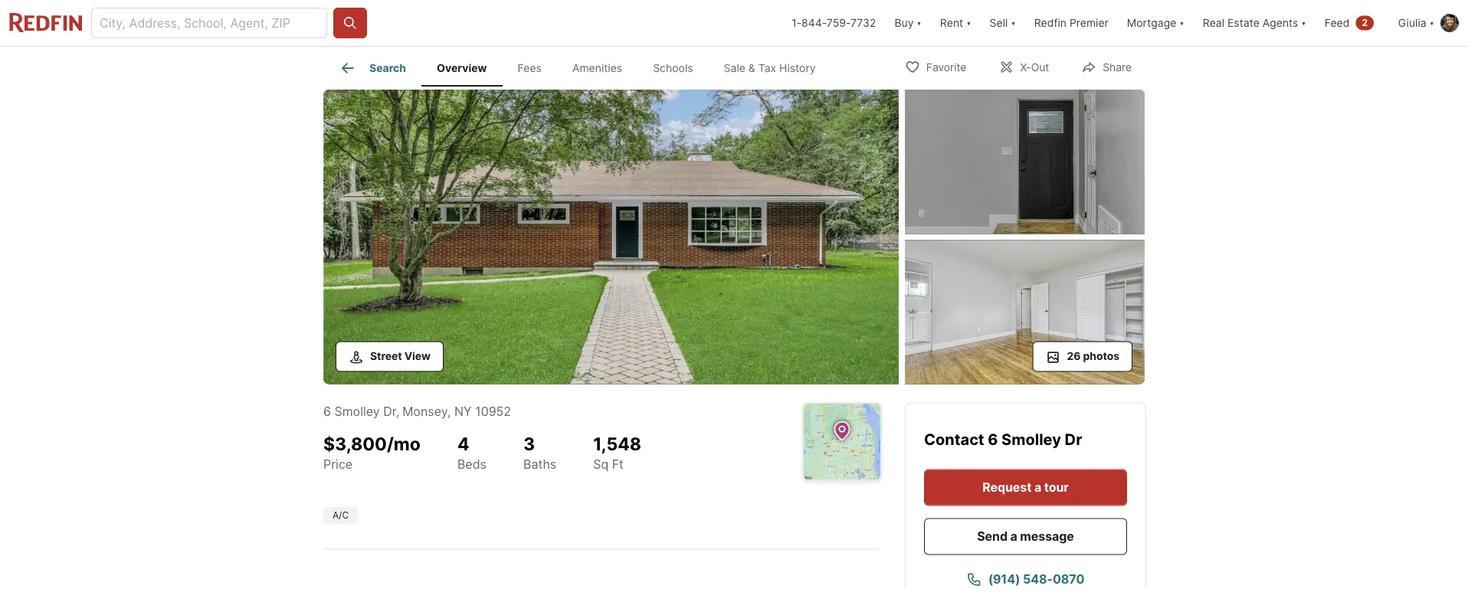 Task type: vqa. For each thing, say whether or not it's contained in the screenshot.
844-
yes



Task type: locate. For each thing, give the bounding box(es) containing it.
6 up $3,800
[[323, 404, 331, 419]]

1-844-759-7732
[[792, 16, 876, 30]]

3 ▾ from the left
[[1011, 16, 1016, 30]]

a inside button
[[1034, 480, 1042, 495]]

dr
[[383, 404, 396, 419], [1065, 430, 1082, 449]]

▾ for sell ▾
[[1011, 16, 1016, 30]]

a inside button
[[1010, 529, 1018, 544]]

5 ▾ from the left
[[1301, 16, 1306, 30]]

, left monsey
[[396, 404, 399, 419]]

1-
[[792, 16, 802, 30]]

1 horizontal spatial 6
[[988, 430, 998, 449]]

x-out
[[1020, 61, 1049, 74]]

a left tour
[[1034, 480, 1042, 495]]

759-
[[827, 16, 851, 30]]

image image
[[323, 90, 899, 384], [905, 90, 1145, 234], [905, 240, 1145, 384]]

beds
[[457, 457, 487, 472]]

▾ right agents
[[1301, 16, 1306, 30]]

street
[[370, 350, 402, 363]]

1,548 sq ft
[[593, 433, 641, 472]]

,
[[396, 404, 399, 419], [448, 404, 451, 419]]

amenities
[[572, 61, 622, 75]]

smolley
[[334, 404, 380, 419], [1002, 430, 1061, 449]]

search link
[[339, 59, 406, 77]]

6 smolley dr , monsey , ny 10952
[[323, 404, 511, 419]]

tour
[[1044, 480, 1069, 495]]

premier
[[1070, 16, 1109, 30]]

history
[[779, 61, 816, 75]]

1 vertical spatial a
[[1010, 529, 1018, 544]]

mortgage ▾ button
[[1118, 0, 1194, 46]]

a
[[1034, 480, 1042, 495], [1010, 529, 1018, 544]]

1 vertical spatial smolley
[[1002, 430, 1061, 449]]

0 horizontal spatial dr
[[383, 404, 396, 419]]

6 ▾ from the left
[[1430, 16, 1435, 30]]

6 right contact
[[988, 430, 998, 449]]

price
[[323, 457, 353, 472]]

▾ for buy ▾
[[917, 16, 922, 30]]

out
[[1031, 61, 1049, 74]]

dr up tour
[[1065, 430, 1082, 449]]

548-
[[1023, 572, 1053, 587]]

$3,800 /mo price
[[323, 433, 421, 472]]

redfin premier
[[1034, 16, 1109, 30]]

feed
[[1325, 16, 1350, 30]]

1 horizontal spatial smolley
[[1002, 430, 1061, 449]]

sale & tax history
[[724, 61, 816, 75]]

City, Address, School, Agent, ZIP search field
[[91, 8, 327, 38]]

real estate agents ▾ button
[[1194, 0, 1316, 46]]

rent ▾ button
[[931, 0, 981, 46]]

2 ▾ from the left
[[966, 16, 971, 30]]

view
[[404, 350, 431, 363]]

a right 'send'
[[1010, 529, 1018, 544]]

10952
[[475, 404, 511, 419]]

fees tab
[[502, 50, 557, 87]]

1 horizontal spatial ,
[[448, 404, 451, 419]]

(914) 548-0870
[[988, 572, 1085, 587]]

fees
[[518, 61, 542, 75]]

buy
[[895, 16, 914, 30]]

, left ny
[[448, 404, 451, 419]]

smolley up $3,800
[[334, 404, 380, 419]]

giulia
[[1398, 16, 1427, 30]]

request
[[983, 480, 1032, 495]]

0 horizontal spatial a
[[1010, 529, 1018, 544]]

send
[[977, 529, 1008, 544]]

1 horizontal spatial a
[[1034, 480, 1042, 495]]

tab list
[[323, 47, 843, 87]]

buy ▾ button
[[895, 0, 922, 46]]

1 , from the left
[[396, 404, 399, 419]]

contact 6 smolley dr
[[924, 430, 1082, 449]]

▾
[[917, 16, 922, 30], [966, 16, 971, 30], [1011, 16, 1016, 30], [1180, 16, 1185, 30], [1301, 16, 1306, 30], [1430, 16, 1435, 30]]

share
[[1103, 61, 1132, 74]]

amenities tab
[[557, 50, 638, 87]]

smolley up the "request a tour"
[[1002, 430, 1061, 449]]

request a tour
[[983, 480, 1069, 495]]

ny
[[454, 404, 472, 419]]

26 photos button
[[1033, 341, 1133, 372]]

monsey
[[402, 404, 448, 419]]

▾ right sell
[[1011, 16, 1016, 30]]

▾ for mortgage ▾
[[1180, 16, 1185, 30]]

street view button
[[336, 341, 444, 372]]

3 baths
[[523, 433, 557, 472]]

baths
[[523, 457, 557, 472]]

mortgage ▾
[[1127, 16, 1185, 30]]

submit search image
[[343, 15, 358, 31]]

6
[[323, 404, 331, 419], [988, 430, 998, 449]]

▾ left user photo at the right
[[1430, 16, 1435, 30]]

1 ▾ from the left
[[917, 16, 922, 30]]

0 horizontal spatial smolley
[[334, 404, 380, 419]]

dr up /mo
[[383, 404, 396, 419]]

rent
[[940, 16, 963, 30]]

0 vertical spatial 6
[[323, 404, 331, 419]]

user photo image
[[1441, 14, 1459, 32]]

send a message button
[[924, 518, 1127, 555]]

x-out button
[[986, 51, 1062, 82]]

0 horizontal spatial ,
[[396, 404, 399, 419]]

a for send
[[1010, 529, 1018, 544]]

▾ right mortgage
[[1180, 16, 1185, 30]]

&
[[749, 61, 755, 75]]

0 vertical spatial smolley
[[334, 404, 380, 419]]

4 beds
[[457, 433, 487, 472]]

0 horizontal spatial 6
[[323, 404, 331, 419]]

0 vertical spatial a
[[1034, 480, 1042, 495]]

1 vertical spatial dr
[[1065, 430, 1082, 449]]

4 ▾ from the left
[[1180, 16, 1185, 30]]

giulia ▾
[[1398, 16, 1435, 30]]

▾ right the buy
[[917, 16, 922, 30]]

▾ right rent
[[966, 16, 971, 30]]

2 , from the left
[[448, 404, 451, 419]]

favorite button
[[892, 51, 980, 82]]

mortgage
[[1127, 16, 1177, 30]]



Task type: describe. For each thing, give the bounding box(es) containing it.
ft
[[612, 457, 624, 472]]

▾ for rent ▾
[[966, 16, 971, 30]]

tab list containing search
[[323, 47, 843, 87]]

(914)
[[988, 572, 1020, 587]]

real estate agents ▾
[[1203, 16, 1306, 30]]

schools tab
[[638, 50, 709, 87]]

(914) 548-0870 button
[[924, 561, 1127, 589]]

▾ for giulia ▾
[[1430, 16, 1435, 30]]

buy ▾ button
[[885, 0, 931, 46]]

sell ▾
[[990, 16, 1016, 30]]

overview tab
[[422, 50, 502, 87]]

1 vertical spatial 6
[[988, 430, 998, 449]]

redfin
[[1034, 16, 1067, 30]]

send a message
[[977, 529, 1074, 544]]

rent ▾ button
[[940, 0, 971, 46]]

buy ▾
[[895, 16, 922, 30]]

real
[[1203, 16, 1225, 30]]

sell
[[990, 16, 1008, 30]]

favorite
[[926, 61, 967, 74]]

0870
[[1053, 572, 1085, 587]]

mortgage ▾ button
[[1127, 0, 1185, 46]]

schools
[[653, 61, 693, 75]]

1,548
[[593, 433, 641, 455]]

2
[[1362, 17, 1368, 28]]

$3,800
[[323, 433, 387, 455]]

1-844-759-7732 link
[[792, 16, 876, 30]]

a/c
[[333, 510, 349, 521]]

photos
[[1083, 350, 1120, 363]]

a for request
[[1034, 480, 1042, 495]]

x-
[[1020, 61, 1031, 74]]

share button
[[1068, 51, 1145, 82]]

rent ▾
[[940, 16, 971, 30]]

sale
[[724, 61, 746, 75]]

agents
[[1263, 16, 1298, 30]]

3
[[523, 433, 535, 455]]

map entry image
[[804, 403, 881, 480]]

sq
[[593, 457, 609, 472]]

844-
[[802, 16, 827, 30]]

4
[[457, 433, 469, 455]]

/mo
[[387, 433, 421, 455]]

real estate agents ▾ link
[[1203, 0, 1306, 46]]

overview
[[437, 61, 487, 75]]

search
[[369, 61, 406, 75]]

26
[[1067, 350, 1081, 363]]

26 photos
[[1067, 350, 1120, 363]]

7732
[[851, 16, 876, 30]]

tax
[[758, 61, 776, 75]]

contact
[[924, 430, 984, 449]]

street view
[[370, 350, 431, 363]]

estate
[[1228, 16, 1260, 30]]

request a tour button
[[924, 469, 1127, 506]]

sell ▾ button
[[981, 0, 1025, 46]]

(914) 548-0870 link
[[924, 561, 1127, 589]]

sale & tax history tab
[[709, 50, 831, 87]]

sell ▾ button
[[990, 0, 1016, 46]]

0 vertical spatial dr
[[383, 404, 396, 419]]

redfin premier button
[[1025, 0, 1118, 46]]

message
[[1020, 529, 1074, 544]]

1 horizontal spatial dr
[[1065, 430, 1082, 449]]



